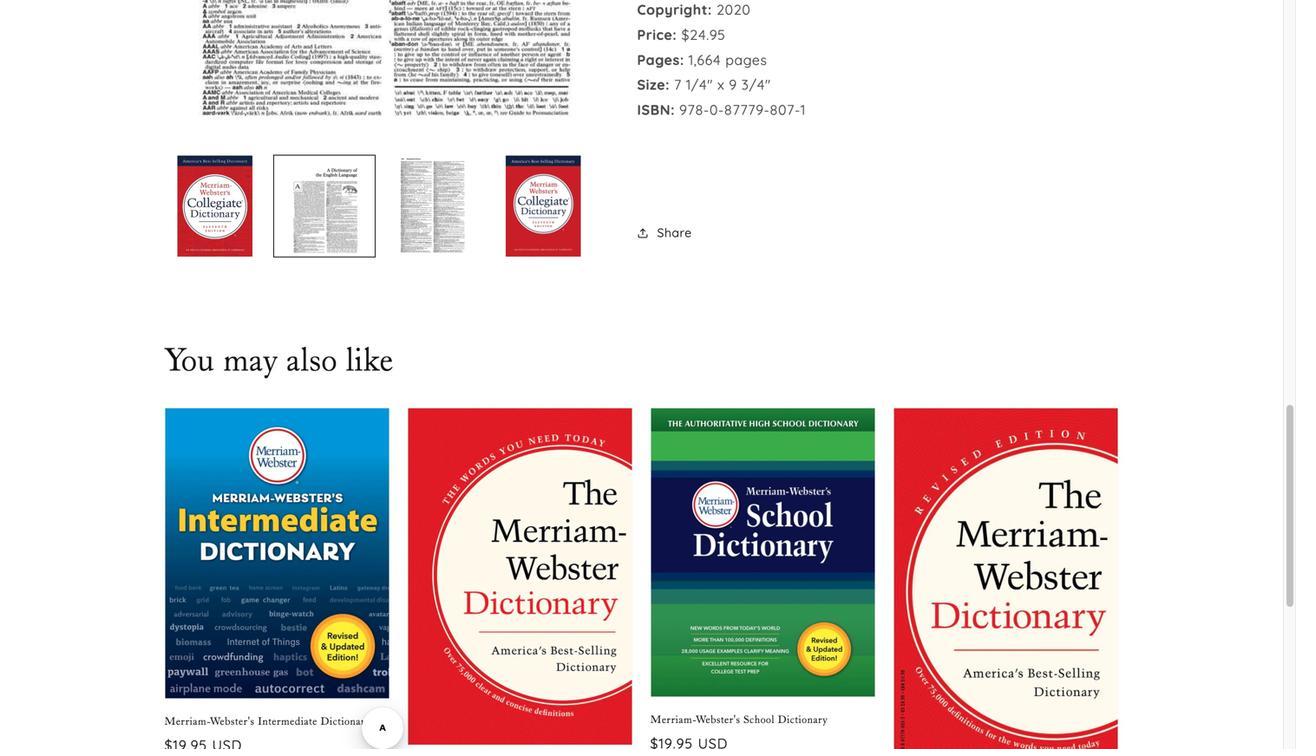 Task type: describe. For each thing, give the bounding box(es) containing it.
1,664 pages
[[689, 51, 767, 68]]

share image
[[637, 228, 648, 238]]

dictionary for merriam-webster's intermediate dictionary
[[321, 715, 371, 728]]

merriam-webster's intermediate dictionary cover image
[[165, 409, 389, 699]]

intermediate
[[258, 715, 317, 728]]

807-
[[770, 101, 801, 118]]

gallery viewer region
[[164, 0, 594, 257]]

merriam-webster's school dictionary link
[[650, 713, 876, 727]]

may
[[223, 339, 278, 379]]

school
[[744, 713, 775, 726]]

3/4"
[[741, 76, 771, 93]]

also
[[286, 339, 337, 379]]

you
[[164, 339, 215, 379]]

$24.95
[[681, 26, 726, 43]]

price:
[[637, 26, 677, 43]]

1
[[801, 101, 806, 118]]

x
[[717, 76, 725, 93]]

merriam-webster's collegiate dictionary, eleventh edition page 1 image
[[164, 0, 594, 139]]

merriam-webster's intermediate dictionary link
[[164, 715, 390, 729]]

like
[[346, 339, 394, 379]]

list containing merriam-webster's school dictionary
[[164, 408, 1119, 750]]

copyright:
[[637, 1, 712, 18]]



Task type: vqa. For each thing, say whether or not it's contained in the screenshot.
Shop
no



Task type: locate. For each thing, give the bounding box(es) containing it.
1 horizontal spatial dictionary
[[778, 713, 828, 726]]

1 horizontal spatial webster's
[[696, 713, 740, 726]]

0-
[[709, 101, 724, 118]]

cover of the merriam-webster dictionary, mass-market. a red background with a large cream colored circle positioned to the right of the page, with text in the circle. image
[[894, 409, 1118, 750]]

0 horizontal spatial merriam-
[[164, 715, 210, 728]]

merriam-
[[650, 713, 696, 726], [164, 715, 210, 728]]

dictionary for merriam-webster's school dictionary
[[778, 713, 828, 726]]

you may also like
[[164, 339, 394, 379]]

webster's left the school
[[696, 713, 740, 726]]

size:
[[637, 76, 670, 93]]

87779-
[[724, 101, 770, 118]]

isbn:
[[637, 101, 675, 118]]

dictionary right intermediate
[[321, 715, 371, 728]]

merriam- for merriam-webster's school dictionary
[[650, 713, 696, 726]]

merriam-webster's school dictionary
[[650, 713, 828, 726]]

merriam- for merriam-webster's intermediate dictionary
[[164, 715, 210, 728]]

0 horizontal spatial dictionary
[[321, 715, 371, 728]]

1/4"
[[686, 76, 713, 93]]

978-
[[679, 101, 709, 118]]

9
[[729, 76, 737, 93]]

webster's for intermediate
[[210, 715, 255, 728]]

webster's
[[696, 713, 740, 726], [210, 715, 255, 728]]

list
[[164, 408, 1119, 750]]

webster's for school
[[696, 713, 740, 726]]

share
[[657, 225, 692, 240]]

webster's left intermediate
[[210, 715, 255, 728]]

share button
[[637, 222, 692, 244]]

dictionary
[[778, 713, 828, 726], [321, 715, 371, 728]]

merriam-webster's intermediate dictionary
[[164, 715, 371, 728]]

copyright: 2020 price: $24.95 pages: 1,664 pages size: 7 1/4" x 9 3/4" isbn: 978-0-87779-807-1
[[637, 1, 806, 118]]

dictionary right the school
[[778, 713, 828, 726]]

2020
[[716, 1, 751, 18]]

pages:
[[637, 51, 684, 68]]

7
[[674, 76, 682, 93]]

1 horizontal spatial merriam-
[[650, 713, 696, 726]]

the merriam-webster dictionary, trade format cover image
[[408, 409, 632, 745]]

merriam-webster's school dictionary image
[[651, 409, 875, 697]]

0 horizontal spatial webster's
[[210, 715, 255, 728]]



